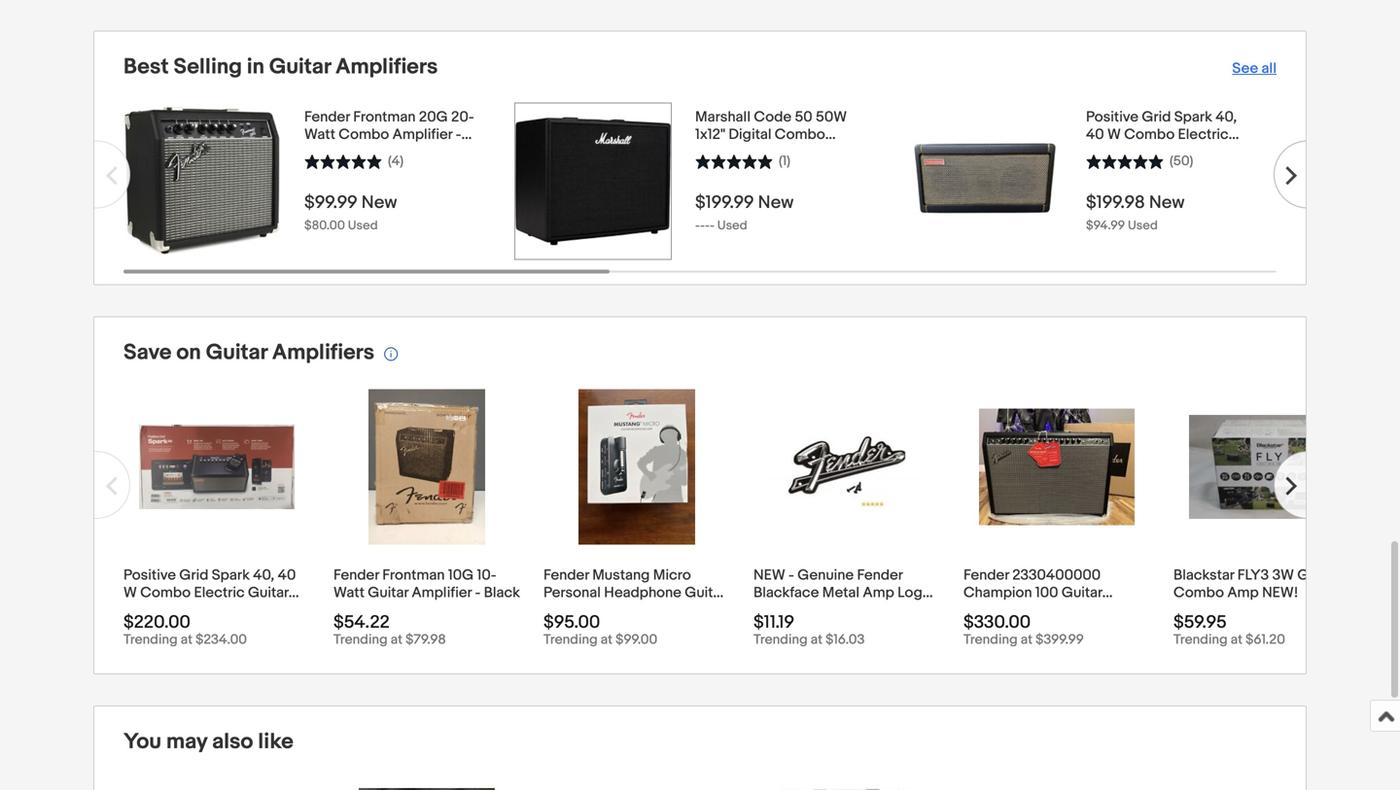 Task type: vqa. For each thing, say whether or not it's contained in the screenshot.
Lanka related to $32.50
no



Task type: describe. For each thing, give the bounding box(es) containing it.
$220.00
[[124, 612, 190, 634]]

grid for positive grid spark 40, 40 w combo electric guitar amplifier - black $220.00 trending at $234.00
[[179, 567, 209, 584]]

0 vertical spatial amplifiers
[[336, 54, 438, 80]]

guitar inside positive grid spark 40, 40 w combo electric guitar amplifier - black $220.00 trending at $234.00
[[248, 584, 289, 602]]

amplifier inside 'positive grid spark 40, 40 w combo electric guitar amplifier - black'
[[1130, 143, 1190, 161]]

- inside 'positive grid spark 40, 40 w combo electric guitar amplifier - black'
[[1194, 143, 1199, 161]]

at inside new - genuine fender blackface metal amp logo - #099-4093-000 $11.19 trending at $16.03
[[811, 632, 823, 649]]

marshall electric guitar combo guitar amplifiers image
[[779, 789, 915, 791]]

amplifier inside positive grid spark 40, 40 w combo electric guitar amplifier - black $220.00 trending at $234.00
[[124, 602, 184, 619]]

watt for guitar
[[334, 584, 365, 602]]

$95.00
[[544, 612, 600, 634]]

on
[[176, 340, 201, 366]]

black inside 'positive grid spark 40, 40 w combo electric guitar amplifier - black'
[[1202, 143, 1239, 161]]

see all link
[[1233, 60, 1277, 77]]

- inside positive grid spark 40, 40 w combo electric guitar amplifier - black $220.00 trending at $234.00
[[187, 602, 192, 619]]

blackface
[[754, 584, 819, 602]]

at inside $59.95 trending at $61.20
[[1231, 632, 1243, 649]]

$11.19
[[754, 612, 795, 634]]

$234.00
[[196, 632, 247, 649]]

positive grid spark 40, 40 w combo electric guitar amplifier - black
[[1086, 108, 1239, 161]]

best
[[124, 54, 169, 80]]

w for positive grid spark 40, 40 w combo electric guitar amplifier - black $220.00 trending at $234.00
[[124, 584, 137, 602]]

combo inside blackstar fly3 3w guitar combo amp    new!
[[1174, 584, 1224, 602]]

spark for positive grid spark 40, 40 w combo electric guitar amplifier - black
[[1175, 108, 1213, 126]]

used inside $199.99 new ---- used
[[718, 218, 748, 233]]

trending inside fender 2330400000 champion 100 guitar amplifier - black $330.00 trending at $399.99
[[964, 632, 1018, 649]]

$59.95 trending at $61.20
[[1174, 612, 1286, 649]]

3w
[[1273, 567, 1295, 584]]

blackstar fly3 3w guitar combo amp    new!
[[1174, 567, 1338, 602]]

trending inside positive grid spark 40, 40 w combo electric guitar amplifier - black $220.00 trending at $234.00
[[124, 632, 178, 649]]

positive grid spark 40, 40 w combo electric guitar amplifier - black $220.00 trending at $234.00
[[124, 567, 296, 649]]

fender for fender frontman 20g 20- watt combo amplifier - black (2311500000)
[[304, 108, 350, 126]]

used for $199.98
[[1128, 218, 1158, 233]]

positive grid spark 40, 40 w combo electric guitar amplifier - black link for (50)
[[1086, 108, 1258, 161]]

see all
[[1233, 60, 1277, 77]]

electric for positive grid spark 40, 40 w combo electric guitar amplifier - black
[[1178, 126, 1229, 143]]

amplifier inside fender 2330400000 champion 100 guitar amplifier - black $330.00 trending at $399.99
[[964, 602, 1024, 619]]

40 for positive grid spark 40, 40 w combo electric guitar amplifier - black $220.00 trending at $234.00
[[278, 567, 296, 584]]

combo inside positive grid spark 40, 40 w combo electric guitar amplifier - black $220.00 trending at $234.00
[[140, 584, 191, 602]]

you may also like
[[124, 729, 294, 756]]

$199.99
[[695, 192, 754, 213]]

guitar inside blackstar fly3 3w guitar combo amp    new!
[[1298, 567, 1338, 584]]

$80.00
[[304, 218, 345, 233]]

(2311500000)
[[344, 143, 432, 161]]

40 for positive grid spark 40, 40 w combo electric guitar amplifier - black
[[1086, 126, 1105, 143]]

new - genuine fender blackface metal amp logo - #099-4093-000 $11.19 trending at $16.03
[[754, 567, 940, 649]]

blackstar
[[1174, 567, 1235, 584]]

40, for positive grid spark 40, 40 w combo electric guitar amplifier - black
[[1216, 108, 1237, 126]]

champion
[[964, 584, 1032, 602]]

save
[[124, 340, 172, 366]]

1 vertical spatial amplifiers
[[272, 340, 375, 366]]

positive grid spark 40, 40 w combo electric guitar amplifier - black link for trending at
[[124, 567, 310, 619]]

you
[[124, 729, 161, 756]]

metal
[[823, 584, 860, 602]]

positive for positive grid spark 40, 40 w combo electric guitar amplifier - black
[[1086, 108, 1139, 126]]

(1)
[[779, 153, 791, 170]]

$199.98
[[1086, 192, 1145, 213]]

$399.99
[[1036, 632, 1084, 649]]

amplifier inside fender frontman 20g 20- watt combo amplifier - black (2311500000)
[[393, 126, 453, 143]]

$61.20
[[1246, 632, 1286, 649]]

watt for combo
[[304, 126, 335, 143]]

guitar inside 'positive grid spark 40, 40 w combo electric guitar amplifier - black'
[[1086, 143, 1127, 161]]

fender frontman 20g 20- watt combo amplifier - black (2311500000) link
[[304, 108, 476, 161]]

fender mustang micro personal headphone guitar amplifier new unopened box image
[[579, 389, 695, 545]]

guitar inside fender 2330400000 champion 100 guitar amplifier - black $330.00 trending at $399.99
[[1062, 584, 1103, 602]]

(4)
[[388, 153, 404, 170]]

amp inside blackstar fly3 3w guitar combo amp    new!
[[1228, 584, 1259, 602]]

20-
[[451, 108, 474, 126]]

black inside fender frontman 10g 10- watt guitar amplifier - black
[[484, 584, 520, 602]]

$59.95
[[1174, 612, 1227, 634]]

new - genuine fender blackface metal amp logo - #099-4093-000 image
[[769, 426, 925, 508]]

#099-
[[754, 602, 795, 619]]

amplifier inside fender frontman 10g 10- watt guitar amplifier - black
[[412, 584, 472, 602]]

10-
[[477, 567, 497, 584]]

fender for fender 2330400000 champion 100 guitar amplifier - black $330.00 trending at $399.99
[[964, 567, 1009, 584]]

trending inside $54.22 trending at $79.98
[[334, 632, 388, 649]]



Task type: locate. For each thing, give the bounding box(es) containing it.
new down (50) on the right top
[[1149, 192, 1185, 213]]

1 horizontal spatial positive grid spark 40, 40 w combo electric guitar amplifier - black link
[[1086, 108, 1258, 161]]

at
[[181, 632, 193, 649], [391, 632, 403, 649], [601, 632, 613, 649], [811, 632, 823, 649], [1021, 632, 1033, 649], [1231, 632, 1243, 649]]

1 horizontal spatial spark
[[1175, 108, 1213, 126]]

6 at from the left
[[1231, 632, 1243, 649]]

$54.22 trending at $79.98
[[334, 612, 446, 649]]

positive for positive grid spark 40, 40 w combo electric guitar amplifier - black $220.00 trending at $234.00
[[124, 567, 176, 584]]

new for $199.98 new
[[1149, 192, 1185, 213]]

amp
[[863, 584, 895, 602], [1228, 584, 1259, 602]]

positive up $199.98
[[1086, 108, 1139, 126]]

20g
[[419, 108, 448, 126]]

w up $220.00
[[124, 584, 137, 602]]

fender inside new - genuine fender blackface metal amp logo - #099-4093-000 $11.19 trending at $16.03
[[857, 567, 903, 584]]

trending left $234.00
[[124, 632, 178, 649]]

at left $399.99
[[1021, 632, 1033, 649]]

6 trending from the left
[[1174, 632, 1228, 649]]

grid for positive grid spark 40, 40 w combo electric guitar amplifier - black
[[1142, 108, 1171, 126]]

frontman left the 10g at the bottom left
[[382, 567, 445, 584]]

used
[[348, 218, 378, 233], [718, 218, 748, 233], [1128, 218, 1158, 233]]

fender down the best selling in guitar amplifiers
[[304, 108, 350, 126]]

genuine
[[798, 567, 854, 584]]

positive grid spark 40, 40 w combo electric guitar amplifier - black link up $199.98 new $94.99 used
[[1086, 108, 1258, 161]]

positive inside 'positive grid spark 40, 40 w combo electric guitar amplifier - black'
[[1086, 108, 1139, 126]]

trending left '$79.98'
[[334, 632, 388, 649]]

0 horizontal spatial positive grid spark 40, 40 w combo electric guitar amplifier - black image
[[139, 425, 295, 509]]

frontman
[[353, 108, 416, 126], [382, 567, 445, 584]]

1 horizontal spatial 40
[[1086, 126, 1105, 143]]

1 vertical spatial 40,
[[253, 567, 275, 584]]

3 trending from the left
[[544, 632, 598, 649]]

used inside $99.99 new $80.00 used
[[348, 218, 378, 233]]

fender
[[304, 108, 350, 126], [334, 567, 379, 584], [857, 567, 903, 584], [964, 567, 1009, 584]]

positive grid spark 40, 40 w combo electric guitar amplifier - black image for trending at
[[139, 425, 295, 509]]

0 vertical spatial electric
[[1178, 126, 1229, 143]]

trending down champion
[[964, 632, 1018, 649]]

fender frontman 20g 20-watt combo amplifier - black (2311500000) image
[[124, 108, 280, 255]]

new inside $99.99 new $80.00 used
[[362, 192, 397, 213]]

1 vertical spatial frontman
[[382, 567, 445, 584]]

fender for fender frontman 10g 10- watt guitar amplifier - black
[[334, 567, 379, 584]]

spark
[[1175, 108, 1213, 126], [212, 567, 250, 584]]

0 vertical spatial grid
[[1142, 108, 1171, 126]]

2 new from the left
[[758, 192, 794, 213]]

w up $199.98
[[1108, 126, 1121, 143]]

also
[[212, 729, 253, 756]]

positive up $220.00
[[124, 567, 176, 584]]

at left '$79.98'
[[391, 632, 403, 649]]

1 used from the left
[[348, 218, 378, 233]]

new
[[754, 567, 786, 584]]

3 new from the left
[[1149, 192, 1185, 213]]

trending
[[124, 632, 178, 649], [334, 632, 388, 649], [544, 632, 598, 649], [754, 632, 808, 649], [964, 632, 1018, 649], [1174, 632, 1228, 649]]

combo inside 'positive grid spark 40, 40 w combo electric guitar amplifier - black'
[[1125, 126, 1175, 143]]

amplifier
[[393, 126, 453, 143], [1130, 143, 1190, 161], [412, 584, 472, 602], [124, 602, 184, 619], [964, 602, 1024, 619]]

new - genuine fender blackface metal amp logo - #099-4093-000 link
[[754, 567, 940, 619]]

at inside fender 2330400000 champion 100 guitar amplifier - black $330.00 trending at $399.99
[[1021, 632, 1033, 649]]

(50)
[[1170, 153, 1194, 170]]

4 at from the left
[[811, 632, 823, 649]]

1 at from the left
[[181, 632, 193, 649]]

may
[[166, 729, 207, 756]]

black
[[304, 143, 341, 161], [1202, 143, 1239, 161], [484, 584, 520, 602], [196, 602, 232, 619], [1036, 602, 1072, 619]]

grid up $220.00
[[179, 567, 209, 584]]

fender frontman 10g 10- watt guitar amplifier - black link
[[334, 567, 520, 602]]

combo inside fender frontman 20g 20- watt combo amplifier - black (2311500000)
[[339, 126, 389, 143]]

- inside fender frontman 10g 10- watt guitar amplifier - black
[[475, 584, 481, 602]]

frontman for guitar
[[382, 567, 445, 584]]

0 horizontal spatial w
[[124, 584, 137, 602]]

0 horizontal spatial electric
[[194, 584, 245, 602]]

1 trending from the left
[[124, 632, 178, 649]]

electric inside 'positive grid spark 40, 40 w combo electric guitar amplifier - black'
[[1178, 126, 1229, 143]]

watt up $54.22
[[334, 584, 365, 602]]

40 inside positive grid spark 40, 40 w combo electric guitar amplifier - black $220.00 trending at $234.00
[[278, 567, 296, 584]]

2 amp from the left
[[1228, 584, 1259, 602]]

new inside $199.99 new ---- used
[[758, 192, 794, 213]]

watt
[[304, 126, 335, 143], [334, 584, 365, 602]]

watt up $99.99
[[304, 126, 335, 143]]

spark up (50) on the right top
[[1175, 108, 1213, 126]]

like
[[258, 729, 294, 756]]

fender up $330.00
[[964, 567, 1009, 584]]

1 vertical spatial positive grid spark 40, 40 w combo electric guitar amplifier - black image
[[139, 425, 295, 509]]

electric inside positive grid spark 40, 40 w combo electric guitar amplifier - black $220.00 trending at $234.00
[[194, 584, 245, 602]]

grid inside positive grid spark 40, 40 w combo electric guitar amplifier - black $220.00 trending at $234.00
[[179, 567, 209, 584]]

black up $399.99
[[1036, 602, 1072, 619]]

w inside 'positive grid spark 40, 40 w combo electric guitar amplifier - black'
[[1108, 126, 1121, 143]]

0 horizontal spatial 40,
[[253, 567, 275, 584]]

5 trending from the left
[[964, 632, 1018, 649]]

0 vertical spatial 40,
[[1216, 108, 1237, 126]]

0 horizontal spatial positive grid spark 40, 40 w combo electric guitar amplifier - black link
[[124, 567, 310, 619]]

1 vertical spatial positive grid spark 40, 40 w combo electric guitar amplifier - black link
[[124, 567, 310, 619]]

fender inside fender frontman 20g 20- watt combo amplifier - black (2311500000)
[[304, 108, 350, 126]]

trending inside $59.95 trending at $61.20
[[1174, 632, 1228, 649]]

amp left logo
[[863, 584, 895, 602]]

spark inside positive grid spark 40, 40 w combo electric guitar amplifier - black $220.00 trending at $234.00
[[212, 567, 250, 584]]

used inside $199.98 new $94.99 used
[[1128, 218, 1158, 233]]

new for $99.99 new
[[362, 192, 397, 213]]

2 used from the left
[[718, 218, 748, 233]]

3 used from the left
[[1128, 218, 1158, 233]]

at left $99.00
[[601, 632, 613, 649]]

1 vertical spatial watt
[[334, 584, 365, 602]]

new inside $199.98 new $94.99 used
[[1149, 192, 1185, 213]]

trending left $99.00
[[544, 632, 598, 649]]

0 vertical spatial w
[[1108, 126, 1121, 143]]

spark up $234.00
[[212, 567, 250, 584]]

0 horizontal spatial spark
[[212, 567, 250, 584]]

$199.99 new ---- used
[[695, 192, 794, 233]]

amp left new!
[[1228, 584, 1259, 602]]

1 horizontal spatial electric
[[1178, 126, 1229, 143]]

0 horizontal spatial positive
[[124, 567, 176, 584]]

1 horizontal spatial grid
[[1142, 108, 1171, 126]]

logo
[[898, 584, 931, 602]]

at left "$61.20"
[[1231, 632, 1243, 649]]

fender 2330400000 champion 100 guitar amplifier - black image
[[979, 409, 1135, 526]]

marshall 2 combo guitar amplifiers image
[[359, 789, 495, 791]]

0 horizontal spatial grid
[[179, 567, 209, 584]]

1 horizontal spatial w
[[1108, 126, 1121, 143]]

guitar inside fender frontman 10g 10- watt guitar amplifier - black
[[368, 584, 409, 602]]

1 horizontal spatial new
[[758, 192, 794, 213]]

black inside fender frontman 20g 20- watt combo amplifier - black (2311500000)
[[304, 143, 341, 161]]

fender up $54.22
[[334, 567, 379, 584]]

$79.98
[[406, 632, 446, 649]]

selling
[[174, 54, 242, 80]]

watt inside fender frontman 20g 20- watt combo amplifier - black (2311500000)
[[304, 126, 335, 143]]

-
[[456, 126, 461, 143], [1194, 143, 1199, 161], [695, 218, 700, 233], [700, 218, 705, 233], [705, 218, 710, 233], [710, 218, 715, 233], [789, 567, 794, 584], [475, 584, 481, 602], [935, 584, 940, 602], [187, 602, 192, 619], [1027, 602, 1033, 619]]

new!
[[1262, 584, 1299, 602]]

spark for positive grid spark 40, 40 w combo electric guitar amplifier - black $220.00 trending at $234.00
[[212, 567, 250, 584]]

at inside $95.00 trending at $99.00
[[601, 632, 613, 649]]

positive grid spark 40, 40 w combo electric guitar amplifier - black image for (50)
[[906, 123, 1062, 240]]

$99.00
[[616, 632, 658, 649]]

0 vertical spatial positive grid spark 40, 40 w combo electric guitar amplifier - black link
[[1086, 108, 1258, 161]]

$16.03
[[826, 632, 865, 649]]

frontman inside fender frontman 10g 10- watt guitar amplifier - black
[[382, 567, 445, 584]]

4 trending from the left
[[754, 632, 808, 649]]

positive grid spark 40, 40 w combo electric guitar amplifier - black image
[[906, 123, 1062, 240], [139, 425, 295, 509]]

amplifiers
[[336, 54, 438, 80], [272, 340, 375, 366]]

combo up (4)
[[339, 126, 389, 143]]

at left $234.00
[[181, 632, 193, 649]]

combo up the $59.95
[[1174, 584, 1224, 602]]

black up $234.00
[[196, 602, 232, 619]]

fly3
[[1238, 567, 1269, 584]]

at inside $54.22 trending at $79.98
[[391, 632, 403, 649]]

black right the 10g at the bottom left
[[484, 584, 520, 602]]

positive inside positive grid spark 40, 40 w combo electric guitar amplifier - black $220.00 trending at $234.00
[[124, 567, 176, 584]]

0 vertical spatial 40
[[1086, 126, 1105, 143]]

grid inside 'positive grid spark 40, 40 w combo electric guitar amplifier - black'
[[1142, 108, 1171, 126]]

fender inside fender 2330400000 champion 100 guitar amplifier - black $330.00 trending at $399.99
[[964, 567, 1009, 584]]

0 horizontal spatial used
[[348, 218, 378, 233]]

trending inside new - genuine fender blackface metal amp logo - #099-4093-000 $11.19 trending at $16.03
[[754, 632, 808, 649]]

4093-
[[795, 602, 836, 619]]

new
[[362, 192, 397, 213], [758, 192, 794, 213], [1149, 192, 1185, 213]]

40, inside positive grid spark 40, 40 w combo electric guitar amplifier - black $220.00 trending at $234.00
[[253, 567, 275, 584]]

1 horizontal spatial 40,
[[1216, 108, 1237, 126]]

$94.99
[[1086, 218, 1125, 233]]

w for positive grid spark 40, 40 w combo electric guitar amplifier - black
[[1108, 126, 1121, 143]]

blackstar fly3 3w guitar combo amp    new! link
[[1174, 567, 1361, 602]]

new down (1)
[[758, 192, 794, 213]]

fender 2330400000 champion 100 guitar amplifier - black $330.00 trending at $399.99
[[964, 567, 1103, 649]]

fender up 000
[[857, 567, 903, 584]]

0 vertical spatial positive grid spark 40, 40 w combo electric guitar amplifier - black image
[[906, 123, 1062, 240]]

2 trending from the left
[[334, 632, 388, 649]]

40,
[[1216, 108, 1237, 126], [253, 567, 275, 584]]

combo
[[339, 126, 389, 143], [1125, 126, 1175, 143], [140, 584, 191, 602], [1174, 584, 1224, 602]]

2330400000
[[1013, 567, 1101, 584]]

40
[[1086, 126, 1105, 143], [278, 567, 296, 584]]

1 vertical spatial spark
[[212, 567, 250, 584]]

guitar
[[269, 54, 331, 80], [1086, 143, 1127, 161], [206, 340, 267, 366], [1298, 567, 1338, 584], [248, 584, 289, 602], [368, 584, 409, 602], [1062, 584, 1103, 602]]

40, for positive grid spark 40, 40 w combo electric guitar amplifier - black $220.00 trending at $234.00
[[253, 567, 275, 584]]

- inside fender 2330400000 champion 100 guitar amplifier - black $330.00 trending at $399.99
[[1027, 602, 1033, 619]]

1 vertical spatial grid
[[179, 567, 209, 584]]

see
[[1233, 60, 1259, 77]]

0 horizontal spatial amp
[[863, 584, 895, 602]]

100
[[1036, 584, 1059, 602]]

1 new from the left
[[362, 192, 397, 213]]

1 amp from the left
[[863, 584, 895, 602]]

1 horizontal spatial amp
[[1228, 584, 1259, 602]]

spark inside 'positive grid spark 40, 40 w combo electric guitar amplifier - black'
[[1175, 108, 1213, 126]]

grid up (50) on the right top
[[1142, 108, 1171, 126]]

new down (4)
[[362, 192, 397, 213]]

0 horizontal spatial new
[[362, 192, 397, 213]]

5 at from the left
[[1021, 632, 1033, 649]]

amp inside new - genuine fender blackface metal amp logo - #099-4093-000 $11.19 trending at $16.03
[[863, 584, 895, 602]]

w
[[1108, 126, 1121, 143], [124, 584, 137, 602]]

frontman up the (2311500000) on the top of the page
[[353, 108, 416, 126]]

used for $99.99
[[348, 218, 378, 233]]

fender frontman 10g 10- watt guitar amplifier - black
[[334, 567, 520, 602]]

1 horizontal spatial positive grid spark 40, 40 w combo electric guitar amplifier - black image
[[906, 123, 1062, 240]]

1 horizontal spatial used
[[718, 218, 748, 233]]

frontman for combo
[[353, 108, 416, 126]]

2 horizontal spatial new
[[1149, 192, 1185, 213]]

$99.99 new $80.00 used
[[304, 192, 397, 233]]

grid
[[1142, 108, 1171, 126], [179, 567, 209, 584]]

10g
[[448, 567, 474, 584]]

0 vertical spatial frontman
[[353, 108, 416, 126]]

all
[[1262, 60, 1277, 77]]

1 horizontal spatial positive
[[1086, 108, 1139, 126]]

watt inside fender frontman 10g 10- watt guitar amplifier - black
[[334, 584, 365, 602]]

electric for positive grid spark 40, 40 w combo electric guitar amplifier - black $220.00 trending at $234.00
[[194, 584, 245, 602]]

save on guitar amplifiers
[[124, 340, 375, 366]]

$330.00
[[964, 612, 1031, 634]]

black right (50) on the right top
[[1202, 143, 1239, 161]]

at left $16.03
[[811, 632, 823, 649]]

0 vertical spatial positive
[[1086, 108, 1139, 126]]

fender inside fender frontman 10g 10- watt guitar amplifier - black
[[334, 567, 379, 584]]

$199.98 new $94.99 used
[[1086, 192, 1185, 233]]

$54.22
[[334, 612, 390, 634]]

trending down #099-
[[754, 632, 808, 649]]

1 vertical spatial w
[[124, 584, 137, 602]]

black inside positive grid spark 40, 40 w combo electric guitar amplifier - black $220.00 trending at $234.00
[[196, 602, 232, 619]]

1 vertical spatial 40
[[278, 567, 296, 584]]

000
[[836, 602, 863, 619]]

40 inside 'positive grid spark 40, 40 w combo electric guitar amplifier - black'
[[1086, 126, 1105, 143]]

new for $199.99 new
[[758, 192, 794, 213]]

2 at from the left
[[391, 632, 403, 649]]

positive grid spark 40, 40 w combo electric guitar amplifier - black link up $234.00
[[124, 567, 310, 619]]

electric up (50) on the right top
[[1178, 126, 1229, 143]]

40, inside 'positive grid spark 40, 40 w combo electric guitar amplifier - black'
[[1216, 108, 1237, 126]]

black up $99.99
[[304, 143, 341, 161]]

used right '$80.00'
[[348, 218, 378, 233]]

combo up (50) on the right top
[[1125, 126, 1175, 143]]

used down $199.98
[[1128, 218, 1158, 233]]

trending down blackstar
[[1174, 632, 1228, 649]]

black inside fender 2330400000 champion 100 guitar amplifier - black $330.00 trending at $399.99
[[1036, 602, 1072, 619]]

trending inside $95.00 trending at $99.00
[[544, 632, 598, 649]]

$99.99
[[304, 192, 358, 213]]

fender frontman 20g 20- watt combo amplifier - black (2311500000)
[[304, 108, 474, 161]]

$95.00 trending at $99.00
[[544, 612, 658, 649]]

1 vertical spatial electric
[[194, 584, 245, 602]]

marshall code 50 50w 1x12" digital combo guitar amplifier - black (m-code50-u) image
[[515, 104, 671, 259]]

in
[[247, 54, 265, 80]]

- inside fender frontman 20g 20- watt combo amplifier - black (2311500000)
[[456, 126, 461, 143]]

0 vertical spatial spark
[[1175, 108, 1213, 126]]

frontman inside fender frontman 20g 20- watt combo amplifier - black (2311500000)
[[353, 108, 416, 126]]

positive
[[1086, 108, 1139, 126], [124, 567, 176, 584]]

fender 2330400000 champion 100 guitar amplifier - black link
[[964, 567, 1151, 619]]

combo up $220.00
[[140, 584, 191, 602]]

electric
[[1178, 126, 1229, 143], [194, 584, 245, 602]]

best selling in guitar amplifiers
[[124, 54, 438, 80]]

2 horizontal spatial used
[[1128, 218, 1158, 233]]

3 at from the left
[[601, 632, 613, 649]]

0 vertical spatial watt
[[304, 126, 335, 143]]

1 vertical spatial positive
[[124, 567, 176, 584]]

fender frontman 10g 10-watt guitar amplifier - black image
[[369, 389, 485, 545]]

at inside positive grid spark 40, 40 w combo electric guitar amplifier - black $220.00 trending at $234.00
[[181, 632, 193, 649]]

0 horizontal spatial 40
[[278, 567, 296, 584]]

positive grid spark 40, 40 w combo electric guitar amplifier - black link
[[1086, 108, 1258, 161], [124, 567, 310, 619]]

used down $199.99 at the top
[[718, 218, 748, 233]]

w inside positive grid spark 40, 40 w combo electric guitar amplifier - black $220.00 trending at $234.00
[[124, 584, 137, 602]]

electric up $234.00
[[194, 584, 245, 602]]

blackstar fly3 3w guitar combo amp    new! image
[[1189, 415, 1345, 519]]



